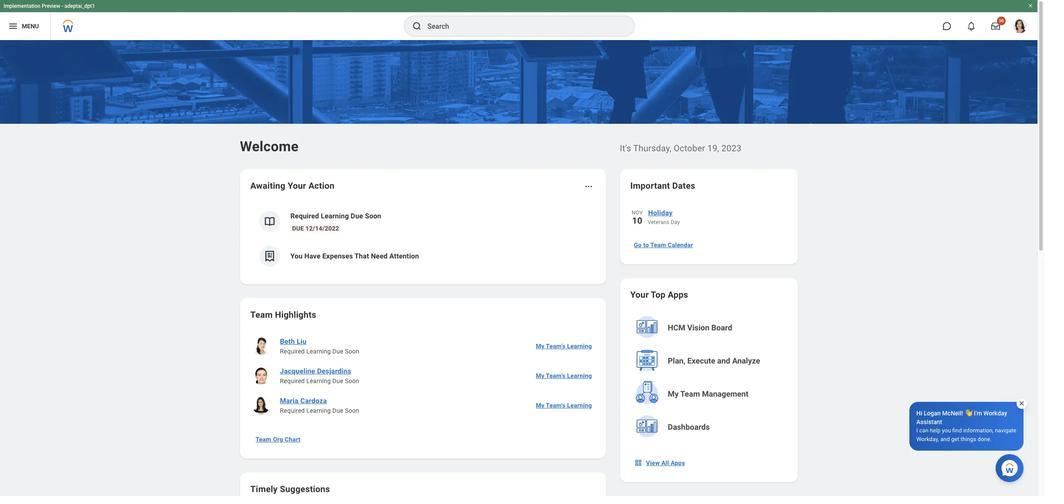 Task type: locate. For each thing, give the bounding box(es) containing it.
team's for liu
[[546, 343, 566, 350]]

due down jacqueline desjardins required learning due soon
[[333, 407, 343, 414]]

soon inside awaiting your action list
[[365, 212, 381, 220]]

2 vertical spatial my team's learning button
[[533, 397, 596, 414]]

due inside jacqueline desjardins required learning due soon
[[333, 378, 343, 384]]

my team's learning button
[[533, 337, 596, 355], [533, 367, 596, 384], [533, 397, 596, 414]]

and left analyze
[[718, 356, 731, 365]]

Search Workday  search field
[[428, 17, 617, 36]]

team's
[[546, 343, 566, 350], [546, 372, 566, 379], [546, 402, 566, 409]]

2 my team's learning from the top
[[536, 372, 592, 379]]

2 vertical spatial my team's learning
[[536, 402, 592, 409]]

due down desjardins
[[333, 378, 343, 384]]

and down you
[[941, 436, 950, 442]]

my team management button
[[631, 378, 788, 410]]

plan,
[[668, 356, 686, 365]]

3 my team's learning from the top
[[536, 402, 592, 409]]

awaiting your action
[[250, 180, 335, 191]]

apps for view all apps
[[671, 459, 685, 466]]

soon for desjardins
[[345, 378, 359, 384]]

and inside "hi logan mcneil! 👋 i'm workday assistant i can help you find information, navigate workday, and get things done."
[[941, 436, 950, 442]]

required inside awaiting your action list
[[291, 212, 319, 220]]

required for maria
[[280, 407, 305, 414]]

attention
[[390, 252, 419, 260]]

required for beth
[[280, 348, 305, 355]]

1 vertical spatial my team's learning
[[536, 372, 592, 379]]

my for jacqueline desjardins
[[536, 372, 545, 379]]

soon inside beth liu required learning due soon
[[345, 348, 359, 355]]

important dates
[[631, 180, 696, 191]]

org
[[273, 436, 283, 443]]

required inside beth liu required learning due soon
[[280, 348, 305, 355]]

2 team's from the top
[[546, 372, 566, 379]]

to
[[643, 242, 649, 248]]

top
[[651, 289, 666, 300]]

required down "beth liu" button
[[280, 348, 305, 355]]

2 vertical spatial team's
[[546, 402, 566, 409]]

my team's learning for liu
[[536, 343, 592, 350]]

plan, execute and analyze
[[668, 356, 760, 365]]

awaiting
[[250, 180, 286, 191]]

dashboard expenses image
[[263, 250, 276, 263]]

my team's learning
[[536, 343, 592, 350], [536, 372, 592, 379], [536, 402, 592, 409]]

nbox image
[[634, 459, 643, 467]]

jacqueline desjardins required learning due soon
[[280, 367, 359, 384]]

due for maria cardoza
[[333, 407, 343, 414]]

1 my team's learning from the top
[[536, 343, 592, 350]]

0 vertical spatial my team's learning
[[536, 343, 592, 350]]

required down 'jacqueline'
[[280, 378, 305, 384]]

due up desjardins
[[333, 348, 343, 355]]

1 vertical spatial and
[[941, 436, 950, 442]]

done.
[[978, 436, 992, 442]]

1 vertical spatial apps
[[671, 459, 685, 466]]

1 horizontal spatial and
[[941, 436, 950, 442]]

soon inside jacqueline desjardins required learning due soon
[[345, 378, 359, 384]]

logan
[[924, 410, 941, 417]]

apps inside button
[[671, 459, 685, 466]]

👋
[[965, 410, 973, 417]]

19,
[[708, 143, 720, 153]]

required up due 12/14/2022
[[291, 212, 319, 220]]

team left highlights
[[250, 310, 273, 320]]

1 horizontal spatial your
[[631, 289, 649, 300]]

required
[[291, 212, 319, 220], [280, 348, 305, 355], [280, 378, 305, 384], [280, 407, 305, 414]]

your top apps
[[631, 289, 688, 300]]

soon inside maria cardoza required learning due soon
[[345, 407, 359, 414]]

x image
[[1019, 400, 1025, 407]]

apps
[[668, 289, 688, 300], [671, 459, 685, 466]]

have
[[304, 252, 321, 260]]

dashboards button
[[631, 412, 788, 443]]

12/14/2022
[[306, 225, 339, 232]]

justify image
[[8, 21, 18, 31]]

due inside beth liu required learning due soon
[[333, 348, 343, 355]]

2 my team's learning button from the top
[[533, 367, 596, 384]]

due inside maria cardoza required learning due soon
[[333, 407, 343, 414]]

navigate
[[995, 427, 1017, 434]]

1 my team's learning button from the top
[[533, 337, 596, 355]]

can
[[920, 427, 929, 434]]

required down maria
[[280, 407, 305, 414]]

learning
[[321, 212, 349, 220], [567, 343, 592, 350], [307, 348, 331, 355], [567, 372, 592, 379], [307, 378, 331, 384], [567, 402, 592, 409], [307, 407, 331, 414]]

required inside maria cardoza required learning due soon
[[280, 407, 305, 414]]

3 team's from the top
[[546, 402, 566, 409]]

your
[[288, 180, 306, 191], [631, 289, 649, 300]]

0 vertical spatial and
[[718, 356, 731, 365]]

i
[[917, 427, 918, 434]]

0 vertical spatial your
[[288, 180, 306, 191]]

team's for cardoza
[[546, 402, 566, 409]]

required inside jacqueline desjardins required learning due soon
[[280, 378, 305, 384]]

1 vertical spatial your
[[631, 289, 649, 300]]

team up dashboards
[[681, 389, 700, 398]]

team left org
[[256, 436, 271, 443]]

team org chart
[[256, 436, 301, 443]]

30
[[999, 18, 1004, 23]]

apps right all
[[671, 459, 685, 466]]

i'm
[[974, 410, 982, 417]]

team
[[651, 242, 666, 248], [250, 310, 273, 320], [681, 389, 700, 398], [256, 436, 271, 443]]

things
[[961, 436, 977, 442]]

assistant
[[917, 418, 943, 425]]

team highlights list
[[250, 331, 596, 420]]

10
[[632, 215, 643, 226]]

soon
[[365, 212, 381, 220], [345, 348, 359, 355], [345, 378, 359, 384], [345, 407, 359, 414]]

-
[[62, 3, 63, 9]]

your left action
[[288, 180, 306, 191]]

implementation preview -   adeptai_dpt1
[[3, 3, 95, 9]]

0 vertical spatial my team's learning button
[[533, 337, 596, 355]]

1 team's from the top
[[546, 343, 566, 350]]

you have expenses that need attention button
[[250, 239, 596, 274]]

management
[[702, 389, 749, 398]]

due
[[351, 212, 363, 220], [292, 225, 304, 232], [333, 348, 343, 355], [333, 378, 343, 384], [333, 407, 343, 414]]

due for jacqueline desjardins
[[333, 378, 343, 384]]

highlights
[[275, 310, 316, 320]]

0 vertical spatial team's
[[546, 343, 566, 350]]

mcneil!
[[943, 410, 964, 417]]

calendar
[[668, 242, 693, 248]]

1 vertical spatial team's
[[546, 372, 566, 379]]

go to team calendar
[[634, 242, 693, 248]]

menu
[[22, 23, 39, 29]]

1 vertical spatial my team's learning button
[[533, 367, 596, 384]]

required for jacqueline
[[280, 378, 305, 384]]

apps right the top
[[668, 289, 688, 300]]

go
[[634, 242, 642, 248]]

hi
[[917, 410, 923, 417]]

0 horizontal spatial and
[[718, 356, 731, 365]]

inbox large image
[[992, 22, 1000, 31]]

your left the top
[[631, 289, 649, 300]]

0 vertical spatial apps
[[668, 289, 688, 300]]

help
[[930, 427, 941, 434]]

you
[[291, 252, 303, 260]]

my for beth liu
[[536, 343, 545, 350]]

3 my team's learning button from the top
[[533, 397, 596, 414]]



Task type: vqa. For each thing, say whether or not it's contained in the screenshot.
McNeil to the left
no



Task type: describe. For each thing, give the bounding box(es) containing it.
maria cardoza button
[[277, 396, 331, 406]]

related actions image
[[584, 182, 593, 191]]

holiday veterans day
[[648, 209, 680, 225]]

analyze
[[733, 356, 760, 365]]

important
[[631, 180, 670, 191]]

nov
[[632, 210, 643, 216]]

soon for cardoza
[[345, 407, 359, 414]]

beth
[[280, 337, 295, 346]]

jacqueline
[[280, 367, 315, 375]]

soon for liu
[[345, 348, 359, 355]]

dashboards
[[668, 422, 710, 432]]

awaiting your action list
[[250, 204, 596, 274]]

timely suggestions
[[250, 484, 330, 494]]

0 horizontal spatial your
[[288, 180, 306, 191]]

profile logan mcneil image
[[1014, 19, 1027, 35]]

preview
[[42, 3, 60, 9]]

that
[[355, 252, 369, 260]]

board
[[712, 323, 733, 332]]

thursday,
[[634, 143, 672, 153]]

and inside "button"
[[718, 356, 731, 365]]

2023
[[722, 143, 742, 153]]

my inside button
[[668, 389, 679, 398]]

hcm vision board
[[668, 323, 733, 332]]

learning inside jacqueline desjardins required learning due soon
[[307, 378, 331, 384]]

suggestions
[[280, 484, 330, 494]]

vision
[[688, 323, 710, 332]]

welcome
[[240, 138, 299, 155]]

need
[[371, 252, 388, 260]]

my team's learning button for desjardins
[[533, 367, 596, 384]]

view
[[646, 459, 660, 466]]

my for maria cardoza
[[536, 402, 545, 409]]

expenses
[[322, 252, 353, 260]]

team highlights
[[250, 310, 316, 320]]

my team's learning button for liu
[[533, 337, 596, 355]]

close environment banner image
[[1028, 3, 1034, 8]]

beth liu required learning due soon
[[280, 337, 359, 355]]

plan, execute and analyze button
[[631, 345, 788, 377]]

it's thursday, october 19, 2023
[[620, 143, 742, 153]]

veterans
[[648, 219, 670, 225]]

team's for desjardins
[[546, 372, 566, 379]]

team right to
[[651, 242, 666, 248]]

learning inside beth liu required learning due soon
[[307, 348, 331, 355]]

30 button
[[986, 17, 1006, 36]]

maria cardoza required learning due soon
[[280, 397, 359, 414]]

dates
[[673, 180, 696, 191]]

liu
[[297, 337, 307, 346]]

notifications large image
[[967, 22, 976, 31]]

learning inside maria cardoza required learning due soon
[[307, 407, 331, 414]]

my team management
[[668, 389, 749, 398]]

find
[[953, 427, 962, 434]]

cardoza
[[300, 397, 327, 405]]

all
[[662, 459, 669, 466]]

nov 10
[[632, 210, 643, 226]]

view all apps button
[[631, 454, 691, 472]]

required learning due soon
[[291, 212, 381, 220]]

beth liu button
[[277, 337, 310, 347]]

my team's learning for cardoza
[[536, 402, 592, 409]]

hcm
[[668, 323, 686, 332]]

chart
[[285, 436, 301, 443]]

information,
[[964, 427, 994, 434]]

menu button
[[0, 12, 50, 40]]

you
[[942, 427, 951, 434]]

due up you have expenses that need attention
[[351, 212, 363, 220]]

go to team calendar button
[[631, 236, 697, 254]]

hcm vision board button
[[631, 312, 788, 344]]

you have expenses that need attention
[[291, 252, 419, 260]]

welcome main content
[[0, 40, 1038, 496]]

my team's learning button for cardoza
[[533, 397, 596, 414]]

apps for your top apps
[[668, 289, 688, 300]]

desjardins
[[317, 367, 351, 375]]

my team's learning for desjardins
[[536, 372, 592, 379]]

it's
[[620, 143, 631, 153]]

timely
[[250, 484, 278, 494]]

maria
[[280, 397, 299, 405]]

book open image
[[263, 215, 276, 228]]

day
[[671, 219, 680, 225]]

adeptai_dpt1
[[65, 3, 95, 9]]

holiday button
[[648, 207, 787, 219]]

menu banner
[[0, 0, 1038, 40]]

learning inside awaiting your action list
[[321, 212, 349, 220]]

team org chart button
[[252, 431, 304, 448]]

due left 12/14/2022
[[292, 225, 304, 232]]

due for beth liu
[[333, 348, 343, 355]]

search image
[[412, 21, 422, 31]]

hi logan mcneil! 👋 i'm workday assistant i can help you find information, navigate workday, and get things done.
[[917, 410, 1017, 442]]

implementation
[[3, 3, 40, 9]]

due 12/14/2022
[[292, 225, 339, 232]]

workday
[[984, 410, 1008, 417]]

holiday
[[648, 209, 673, 217]]

execute
[[688, 356, 716, 365]]

action
[[309, 180, 335, 191]]

workday,
[[917, 436, 939, 442]]

october
[[674, 143, 705, 153]]

get
[[952, 436, 960, 442]]



